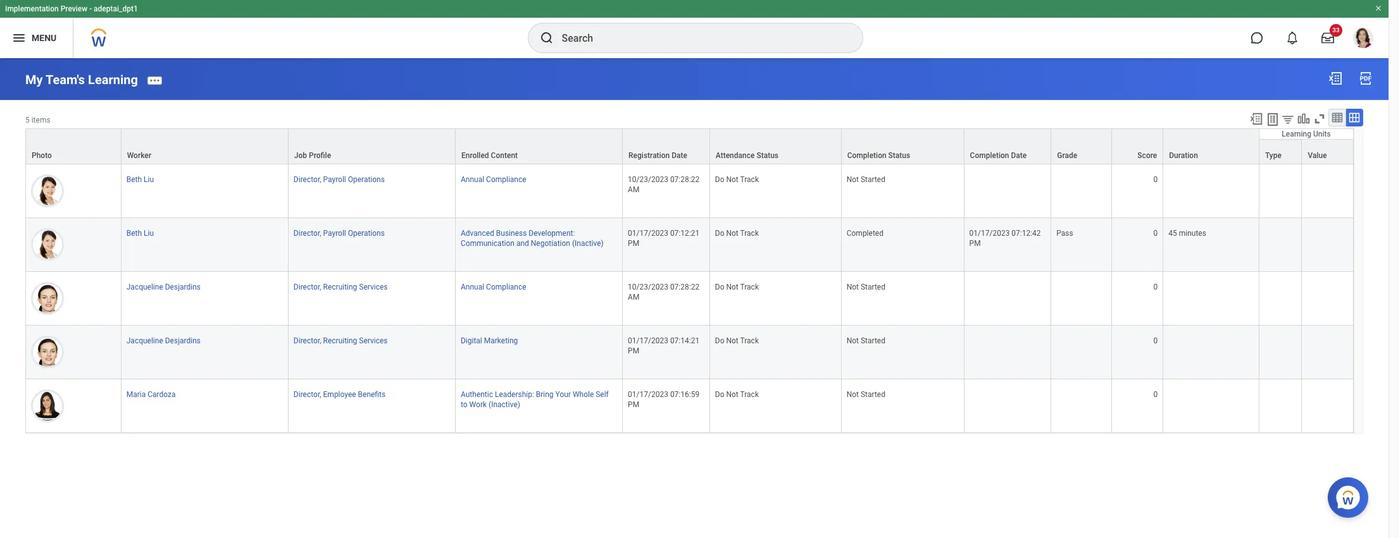 Task type: locate. For each thing, give the bounding box(es) containing it.
annual down communication at the left top of the page
[[461, 283, 484, 292]]

(inactive) down leadership:
[[489, 401, 520, 410]]

annual down enrolled
[[461, 175, 484, 184]]

4 row from the top
[[25, 218, 1354, 272]]

adeptai_dpt1
[[94, 4, 138, 13]]

desjardins for digital
[[165, 337, 201, 346]]

2 employee's photo (beth liu) image from the top
[[31, 229, 64, 261]]

0 vertical spatial director, payroll operations link
[[294, 173, 385, 184]]

0 vertical spatial payroll
[[323, 175, 346, 184]]

1 vertical spatial director, payroll operations link
[[294, 227, 385, 238]]

2 employee's photo (jacqueline desjardins) image from the top
[[31, 336, 64, 369]]

0 vertical spatial am
[[628, 185, 640, 194]]

1 date from the left
[[672, 151, 688, 160]]

1 vertical spatial (inactive)
[[489, 401, 520, 410]]

0 vertical spatial annual compliance
[[461, 175, 527, 184]]

do not track
[[715, 175, 759, 184], [715, 229, 759, 238], [715, 283, 759, 292], [715, 337, 759, 346], [715, 391, 759, 400]]

1 vertical spatial annual compliance
[[461, 283, 527, 292]]

date for completion date
[[1012, 151, 1027, 160]]

director, recruiting services
[[294, 283, 388, 292], [294, 337, 388, 346]]

started
[[861, 175, 886, 184], [861, 283, 886, 292], [861, 337, 886, 346], [861, 391, 886, 400]]

10/23/2023 07:28:22 am up 07:14:21 in the bottom of the page
[[628, 283, 702, 302]]

1 vertical spatial export to excel image
[[1250, 112, 1264, 126]]

0 horizontal spatial (inactive)
[[489, 401, 520, 410]]

beth for 10/23/2023
[[126, 175, 142, 184]]

1 vertical spatial director, recruiting services
[[294, 337, 388, 346]]

annual compliance link
[[461, 173, 527, 184], [461, 280, 527, 292]]

2 director, from the top
[[294, 229, 321, 238]]

1 vertical spatial director, recruiting services link
[[294, 334, 388, 346]]

director, payroll operations
[[294, 175, 385, 184], [294, 229, 385, 238]]

(inactive) right 'negotiation'
[[572, 239, 604, 248]]

1 vertical spatial compliance
[[486, 283, 527, 292]]

score
[[1138, 151, 1158, 160]]

select to filter grid data image
[[1282, 113, 1296, 126]]

1 vertical spatial operations
[[348, 229, 385, 238]]

1 vertical spatial beth
[[126, 229, 142, 238]]

1 vertical spatial 10/23/2023 07:28:22 am
[[628, 283, 702, 302]]

1 horizontal spatial learning
[[1282, 130, 1312, 139]]

1 operations from the top
[[348, 175, 385, 184]]

1 director, recruiting services from the top
[[294, 283, 388, 292]]

row
[[25, 128, 1354, 165], [25, 139, 1354, 165], [25, 165, 1354, 218], [25, 218, 1354, 272], [25, 272, 1354, 326], [25, 326, 1354, 380], [25, 380, 1354, 434]]

digital marketing link
[[461, 334, 518, 346]]

1 vertical spatial jacqueline desjardins
[[126, 337, 201, 346]]

1 vertical spatial learning
[[1282, 130, 1312, 139]]

0 vertical spatial employee's photo (jacqueline desjardins) image
[[31, 282, 64, 315]]

pm inside 01/17/2023 07:16:59 pm
[[628, 401, 640, 410]]

01/17/2023 07:14:21 pm
[[628, 337, 702, 356]]

view printable version (pdf) image
[[1359, 71, 1374, 86]]

my team's learning element
[[25, 72, 138, 87]]

2 director, recruiting services link from the top
[[294, 334, 388, 346]]

0 vertical spatial jacqueline desjardins link
[[126, 280, 201, 292]]

2 beth from the top
[[126, 229, 142, 238]]

status for attendance status
[[757, 151, 779, 160]]

3 track from the top
[[741, 283, 759, 292]]

0 horizontal spatial status
[[757, 151, 779, 160]]

not started for 01/17/2023 07:14:21 pm
[[847, 337, 886, 346]]

0 vertical spatial beth
[[126, 175, 142, 184]]

1 vertical spatial annual
[[461, 283, 484, 292]]

1 track from the top
[[741, 175, 759, 184]]

1 do from the top
[[715, 175, 725, 184]]

1 row from the top
[[25, 128, 1354, 165]]

5 do not track from the top
[[715, 391, 759, 400]]

1 beth from the top
[[126, 175, 142, 184]]

2 date from the left
[[1012, 151, 1027, 160]]

1 vertical spatial payroll
[[323, 229, 346, 238]]

2 director, payroll operations from the top
[[294, 229, 385, 238]]

beth for 01/17/2023
[[126, 229, 142, 238]]

operations
[[348, 175, 385, 184], [348, 229, 385, 238]]

0 vertical spatial annual compliance link
[[461, 173, 527, 184]]

annual compliance link down enrolled content
[[461, 173, 527, 184]]

5 do not track element from the top
[[715, 388, 759, 400]]

2 annual compliance from the top
[[461, 283, 527, 292]]

3 not started from the top
[[847, 337, 886, 346]]

1 vertical spatial director, payroll operations
[[294, 229, 385, 238]]

profile logan mcneil image
[[1354, 28, 1374, 51]]

01/17/2023 inside 01/17/2023 07:16:59 pm
[[628, 391, 669, 400]]

pm
[[628, 239, 640, 248], [970, 239, 981, 248], [628, 347, 640, 356], [628, 401, 640, 410]]

completed element
[[847, 227, 884, 238]]

jacqueline desjardins for annual
[[126, 283, 201, 292]]

4 director, from the top
[[294, 337, 321, 346]]

0 vertical spatial annual
[[461, 175, 484, 184]]

not started
[[847, 175, 886, 184], [847, 283, 886, 292], [847, 337, 886, 346], [847, 391, 886, 400]]

5 0 from the top
[[1154, 391, 1158, 400]]

1 10/23/2023 07:28:22 am from the top
[[628, 175, 702, 194]]

do not track element for jacqueline desjardins
[[715, 280, 759, 292]]

10/23/2023
[[628, 175, 669, 184], [628, 283, 669, 292]]

1 annual compliance from the top
[[461, 175, 527, 184]]

0
[[1154, 175, 1158, 184], [1154, 229, 1158, 238], [1154, 283, 1158, 292], [1154, 337, 1158, 346], [1154, 391, 1158, 400]]

0 vertical spatial beth liu link
[[126, 173, 154, 184]]

1 vertical spatial jacqueline desjardins link
[[126, 334, 201, 346]]

3 do not track element from the top
[[715, 280, 759, 292]]

4 started from the top
[[861, 391, 886, 400]]

5 do from the top
[[715, 391, 725, 400]]

2 recruiting from the top
[[323, 337, 357, 346]]

am
[[628, 185, 640, 194], [628, 293, 640, 302]]

0 vertical spatial jacqueline desjardins
[[126, 283, 201, 292]]

1 beth liu link from the top
[[126, 173, 154, 184]]

0 vertical spatial compliance
[[486, 175, 527, 184]]

liu for 01/17/2023
[[144, 229, 154, 238]]

status
[[757, 151, 779, 160], [889, 151, 911, 160]]

1 horizontal spatial date
[[1012, 151, 1027, 160]]

duration button
[[1164, 129, 1259, 164]]

value button
[[1303, 140, 1354, 164]]

learning
[[88, 72, 138, 87], [1282, 130, 1312, 139]]

2 beth liu link from the top
[[126, 227, 154, 238]]

0 vertical spatial jacqueline
[[126, 283, 163, 292]]

1 employee's photo (beth liu) image from the top
[[31, 175, 64, 208]]

0 vertical spatial 10/23/2023 07:28:22 am
[[628, 175, 702, 194]]

0 vertical spatial director, recruiting services link
[[294, 280, 388, 292]]

do not track element for maria cardoza
[[715, 388, 759, 400]]

10/23/2023 07:28:22 am for beth liu
[[628, 175, 702, 194]]

(inactive)
[[572, 239, 604, 248], [489, 401, 520, 410]]

recruiting for annual compliance
[[323, 283, 357, 292]]

1 vertical spatial 07:28:22
[[670, 283, 700, 292]]

5
[[25, 116, 30, 125]]

learning right team's
[[88, 72, 138, 87]]

2 director, recruiting services from the top
[[294, 337, 388, 346]]

maria cardoza
[[126, 391, 176, 400]]

pm inside 01/17/2023 07:12:42 pm
[[970, 239, 981, 248]]

07:28:22 for beth liu
[[670, 175, 700, 184]]

search image
[[539, 30, 554, 46]]

completion for completion date
[[970, 151, 1010, 160]]

1 horizontal spatial completion
[[970, 151, 1010, 160]]

2 liu from the top
[[144, 229, 154, 238]]

0 vertical spatial (inactive)
[[572, 239, 604, 248]]

0 vertical spatial 10/23/2023
[[628, 175, 669, 184]]

0 for annual compliance
[[1154, 283, 1158, 292]]

2 do from the top
[[715, 229, 725, 238]]

10/23/2023 down 01/17/2023 07:12:21 pm
[[628, 283, 669, 292]]

2 status from the left
[[889, 151, 911, 160]]

2 payroll from the top
[[323, 229, 346, 238]]

2 beth liu from the top
[[126, 229, 154, 238]]

3 do not track from the top
[[715, 283, 759, 292]]

1 horizontal spatial (inactive)
[[572, 239, 604, 248]]

jacqueline desjardins link for annual
[[126, 280, 201, 292]]

1 vertical spatial annual compliance link
[[461, 280, 527, 292]]

01/17/2023 left 07:16:59
[[628, 391, 669, 400]]

do for maria cardoza
[[715, 391, 725, 400]]

2 jacqueline from the top
[[126, 337, 163, 346]]

employee's photo (beth liu) image
[[31, 175, 64, 208], [31, 229, 64, 261]]

1 do not track from the top
[[715, 175, 759, 184]]

my
[[25, 72, 43, 87]]

5 track from the top
[[741, 391, 759, 400]]

1 vertical spatial 10/23/2023
[[628, 283, 669, 292]]

1 vertical spatial am
[[628, 293, 640, 302]]

1 horizontal spatial export to excel image
[[1328, 71, 1344, 86]]

1 vertical spatial liu
[[144, 229, 154, 238]]

export to excel image left view printable version (pdf) image
[[1328, 71, 1344, 86]]

01/17/2023 inside 01/17/2023 07:12:42 pm
[[970, 229, 1010, 238]]

am down registration
[[628, 185, 640, 194]]

2 jacqueline desjardins from the top
[[126, 337, 201, 346]]

1 director, payroll operations from the top
[[294, 175, 385, 184]]

0 vertical spatial 07:28:22
[[670, 175, 700, 184]]

employee's photo (jacqueline desjardins) image
[[31, 282, 64, 315], [31, 336, 64, 369]]

learning down expand/collapse chart icon
[[1282, 130, 1312, 139]]

0 vertical spatial desjardins
[[165, 283, 201, 292]]

2 not started from the top
[[847, 283, 886, 292]]

0 horizontal spatial date
[[672, 151, 688, 160]]

director, for annual compliance
[[294, 283, 321, 292]]

1 vertical spatial desjardins
[[165, 337, 201, 346]]

1 vertical spatial services
[[359, 337, 388, 346]]

do
[[715, 175, 725, 184], [715, 229, 725, 238], [715, 283, 725, 292], [715, 337, 725, 346], [715, 391, 725, 400]]

not started for 01/17/2023 07:16:59 pm
[[847, 391, 886, 400]]

date right registration
[[672, 151, 688, 160]]

1 desjardins from the top
[[165, 283, 201, 292]]

2 track from the top
[[741, 229, 759, 238]]

pm inside 01/17/2023 07:12:21 pm
[[628, 239, 640, 248]]

director, payroll operations link
[[294, 173, 385, 184], [294, 227, 385, 238]]

1 employee's photo (jacqueline desjardins) image from the top
[[31, 282, 64, 315]]

4 not started from the top
[[847, 391, 886, 400]]

01/17/2023 for 01/17/2023 07:14:21 pm
[[628, 337, 669, 346]]

0 vertical spatial director, payroll operations
[[294, 175, 385, 184]]

0 vertical spatial employee's photo (beth liu) image
[[31, 175, 64, 208]]

recruiting for digital marketing
[[323, 337, 357, 346]]

2 jacqueline desjardins link from the top
[[126, 334, 201, 346]]

10/23/2023 07:28:22 am
[[628, 175, 702, 194], [628, 283, 702, 302]]

annual compliance down enrolled content
[[461, 175, 527, 184]]

0 horizontal spatial export to excel image
[[1250, 112, 1264, 126]]

1 vertical spatial beth liu link
[[126, 227, 154, 238]]

export to excel image
[[1328, 71, 1344, 86], [1250, 112, 1264, 126]]

0 vertical spatial beth liu
[[126, 175, 154, 184]]

1 10/23/2023 from the top
[[628, 175, 669, 184]]

1 jacqueline desjardins from the top
[[126, 283, 201, 292]]

10/23/2023 down registration
[[628, 175, 669, 184]]

01/17/2023 inside 01/17/2023 07:12:21 pm
[[628, 229, 669, 238]]

2 not started element from the top
[[847, 280, 886, 292]]

1 vertical spatial jacqueline
[[126, 337, 163, 346]]

date left 'grade'
[[1012, 151, 1027, 160]]

do not track for liu
[[715, 175, 759, 184]]

1 vertical spatial employee's photo (beth liu) image
[[31, 229, 64, 261]]

director, employee benefits link
[[294, 388, 386, 400]]

-
[[89, 4, 92, 13]]

completion
[[848, 151, 887, 160], [970, 151, 1010, 160]]

annual compliance for second 'annual compliance' link
[[461, 283, 527, 292]]

0 horizontal spatial learning
[[88, 72, 138, 87]]

director, for digital marketing
[[294, 337, 321, 346]]

cell
[[965, 165, 1052, 218], [1052, 165, 1112, 218], [1164, 165, 1260, 218], [1260, 165, 1303, 218], [1303, 165, 1354, 218], [1260, 218, 1303, 272], [1303, 218, 1354, 272], [965, 272, 1052, 326], [1052, 272, 1112, 326], [1164, 272, 1260, 326], [1260, 272, 1303, 326], [1303, 272, 1354, 326], [965, 326, 1052, 380], [1052, 326, 1112, 380], [1164, 326, 1260, 380], [1260, 326, 1303, 380], [1303, 326, 1354, 380], [965, 380, 1052, 434], [1052, 380, 1112, 434], [1164, 380, 1260, 434], [1260, 380, 1303, 434], [1303, 380, 1354, 434]]

4 0 from the top
[[1154, 337, 1158, 346]]

Search Workday  search field
[[562, 24, 837, 52]]

advanced business development: communication and negotiation (inactive)
[[461, 229, 604, 248]]

3 director, from the top
[[294, 283, 321, 292]]

beth liu link for 01/17/2023 07:12:21 pm
[[126, 227, 154, 238]]

1 completion from the left
[[848, 151, 887, 160]]

beth liu link for 10/23/2023 07:28:22 am
[[126, 173, 154, 184]]

01/17/2023 left 07:12:42
[[970, 229, 1010, 238]]

compliance down and
[[486, 283, 527, 292]]

employee's photo (beth liu) image for row containing type
[[31, 229, 64, 261]]

attendance status button
[[710, 129, 841, 164]]

grade
[[1058, 151, 1078, 160]]

jacqueline for digital marketing
[[126, 337, 163, 346]]

pm inside 01/17/2023 07:14:21 pm
[[628, 347, 640, 356]]

1 status from the left
[[757, 151, 779, 160]]

toolbar
[[1244, 109, 1364, 128]]

desjardins
[[165, 283, 201, 292], [165, 337, 201, 346]]

1 jacqueline from the top
[[126, 283, 163, 292]]

4 not started element from the top
[[847, 388, 886, 400]]

notifications large image
[[1287, 32, 1299, 44]]

2 services from the top
[[359, 337, 388, 346]]

jacqueline desjardins for digital
[[126, 337, 201, 346]]

1 liu from the top
[[144, 175, 154, 184]]

0 vertical spatial liu
[[144, 175, 154, 184]]

photo button
[[26, 129, 121, 164]]

3 not started element from the top
[[847, 334, 886, 346]]

1 payroll from the top
[[323, 175, 346, 184]]

beth liu
[[126, 175, 154, 184], [126, 229, 154, 238]]

1 do not track element from the top
[[715, 173, 759, 184]]

(inactive) inside authentic leadership: bring your whole self to work (inactive)
[[489, 401, 520, 410]]

01/17/2023
[[628, 229, 669, 238], [970, 229, 1010, 238], [628, 337, 669, 346], [628, 391, 669, 400]]

1 horizontal spatial status
[[889, 151, 911, 160]]

5 director, from the top
[[294, 391, 321, 400]]

annual compliance
[[461, 175, 527, 184], [461, 283, 527, 292]]

annual compliance link down communication at the left top of the page
[[461, 280, 527, 292]]

1 am from the top
[[628, 185, 640, 194]]

7 row from the top
[[25, 380, 1354, 434]]

07:28:22 down 01/17/2023 07:12:21 pm
[[670, 283, 700, 292]]

negotiation
[[531, 239, 570, 248]]

45 minutes
[[1169, 229, 1207, 238]]

1 beth liu from the top
[[126, 175, 154, 184]]

0 vertical spatial recruiting
[[323, 283, 357, 292]]

not started element
[[847, 173, 886, 184], [847, 280, 886, 292], [847, 334, 886, 346], [847, 388, 886, 400]]

1 recruiting from the top
[[323, 283, 357, 292]]

export to excel image left export to worksheets "image"
[[1250, 112, 1264, 126]]

beth liu link
[[126, 173, 154, 184], [126, 227, 154, 238]]

2 started from the top
[[861, 283, 886, 292]]

jacqueline desjardins link for digital
[[126, 334, 201, 346]]

0 for authentic leadership: bring your whole self to work (inactive)
[[1154, 391, 1158, 400]]

track for liu
[[741, 175, 759, 184]]

1 director, from the top
[[294, 175, 321, 184]]

compliance down the content
[[486, 175, 527, 184]]

2 desjardins from the top
[[165, 337, 201, 346]]

0 vertical spatial services
[[359, 283, 388, 292]]

07:28:22 down the registration date
[[670, 175, 700, 184]]

authentic
[[461, 391, 493, 400]]

annual compliance down communication at the left top of the page
[[461, 283, 527, 292]]

1 jacqueline desjardins link from the top
[[126, 280, 201, 292]]

3 do from the top
[[715, 283, 725, 292]]

10/23/2023 07:28:22 am down the registration date
[[628, 175, 702, 194]]

expand/collapse chart image
[[1297, 112, 1311, 126]]

do not track element
[[715, 173, 759, 184], [715, 227, 759, 238], [715, 280, 759, 292], [715, 334, 759, 346], [715, 388, 759, 400]]

2 07:28:22 from the top
[[670, 283, 700, 292]]

1 annual compliance link from the top
[[461, 173, 527, 184]]

01/17/2023 left '07:12:21'
[[628, 229, 669, 238]]

2 am from the top
[[628, 293, 640, 302]]

desjardins for annual
[[165, 283, 201, 292]]

1 07:28:22 from the top
[[670, 175, 700, 184]]

1 director, recruiting services link from the top
[[294, 280, 388, 292]]

0 horizontal spatial completion
[[848, 151, 887, 160]]

(inactive) inside advanced business development: communication and negotiation (inactive)
[[572, 239, 604, 248]]

not started for 10/23/2023 07:28:22 am
[[847, 283, 886, 292]]

3 started from the top
[[861, 337, 886, 346]]

10/23/2023 for beth liu
[[628, 175, 669, 184]]

1 vertical spatial employee's photo (jacqueline desjardins) image
[[31, 336, 64, 369]]

liu
[[144, 175, 154, 184], [144, 229, 154, 238]]

1 0 from the top
[[1154, 175, 1158, 184]]

1 vertical spatial beth liu
[[126, 229, 154, 238]]

payroll
[[323, 175, 346, 184], [323, 229, 346, 238]]

01/17/2023 inside 01/17/2023 07:14:21 pm
[[628, 337, 669, 346]]

registration
[[629, 151, 670, 160]]

01/17/2023 left 07:14:21 in the bottom of the page
[[628, 337, 669, 346]]

0 vertical spatial export to excel image
[[1328, 71, 1344, 86]]

0 vertical spatial operations
[[348, 175, 385, 184]]

started for 01/17/2023 07:14:21 pm
[[861, 337, 886, 346]]

2 completion from the left
[[970, 151, 1010, 160]]

recruiting
[[323, 283, 357, 292], [323, 337, 357, 346]]

2 row from the top
[[25, 139, 1354, 165]]

director, recruiting services link for digital
[[294, 334, 388, 346]]

1 vertical spatial recruiting
[[323, 337, 357, 346]]

0 vertical spatial director, recruiting services
[[294, 283, 388, 292]]

am up 01/17/2023 07:14:21 pm
[[628, 293, 640, 302]]

0 for digital marketing
[[1154, 337, 1158, 346]]

close environment banner image
[[1375, 4, 1383, 12]]

employee's photo (beth liu) image for toolbar inside my team's learning main content
[[31, 175, 64, 208]]

work
[[470, 401, 487, 410]]

2 0 from the top
[[1154, 229, 1158, 238]]

director, for authentic leadership: bring your whole self to work (inactive)
[[294, 391, 321, 400]]



Task type: vqa. For each thing, say whether or not it's contained in the screenshot.
first Annual Compliance Training - Learning Campaign LINK from the top of the Campaign Email Analytics MAIN CONTENT
no



Task type: describe. For each thing, give the bounding box(es) containing it.
implementation preview -   adeptai_dpt1
[[5, 4, 138, 13]]

employee's photo (maria cardoza) image
[[31, 390, 64, 423]]

cardoza
[[148, 391, 176, 400]]

authentic leadership: bring your whole self to work (inactive)
[[461, 391, 609, 410]]

score button
[[1112, 129, 1163, 164]]

1 not started from the top
[[847, 175, 886, 184]]

employee
[[323, 391, 356, 400]]

do for jacqueline desjardins
[[715, 283, 725, 292]]

my team's learning
[[25, 72, 138, 87]]

do not track for cardoza
[[715, 391, 759, 400]]

completion status button
[[842, 129, 964, 164]]

learning inside popup button
[[1282, 130, 1312, 139]]

jacqueline for annual compliance
[[126, 283, 163, 292]]

01/17/2023 07:16:59 pm
[[628, 391, 702, 410]]

01/17/2023 07:12:42 pm
[[970, 229, 1043, 248]]

pm for 01/17/2023 07:12:42 pm
[[970, 239, 981, 248]]

status for completion status
[[889, 151, 911, 160]]

justify image
[[11, 30, 27, 46]]

pm for 01/17/2023 07:14:21 pm
[[628, 347, 640, 356]]

authentic leadership: bring your whole self to work (inactive) link
[[461, 388, 609, 410]]

enrolled
[[462, 151, 489, 160]]

attendance status
[[716, 151, 779, 160]]

0 for advanced business development: communication and negotiation (inactive)
[[1154, 229, 1158, 238]]

3 row from the top
[[25, 165, 1354, 218]]

not started element for 01/17/2023 07:16:59 pm
[[847, 388, 886, 400]]

attendance
[[716, 151, 755, 160]]

beth liu for 10/23/2023 07:28:22 am
[[126, 175, 154, 184]]

01/17/2023 for 01/17/2023 07:12:21 pm
[[628, 229, 669, 238]]

toolbar inside my team's learning main content
[[1244, 109, 1364, 128]]

07:28:22 for jacqueline desjardins
[[670, 283, 700, 292]]

liu for 10/23/2023
[[144, 175, 154, 184]]

01/17/2023 07:12:21 pm
[[628, 229, 702, 248]]

leadership:
[[495, 391, 534, 400]]

row containing learning units
[[25, 128, 1354, 165]]

marketing
[[484, 337, 518, 346]]

completion for completion status
[[848, 151, 887, 160]]

worker
[[127, 151, 151, 160]]

2 compliance from the top
[[486, 283, 527, 292]]

do for beth liu
[[715, 175, 725, 184]]

export to excel image for view printable version (pdf) image
[[1328, 71, 1344, 86]]

6 row from the top
[[25, 326, 1354, 380]]

not started element for 01/17/2023 07:14:21 pm
[[847, 334, 886, 346]]

duration
[[1170, 151, 1199, 160]]

row containing maria cardoza
[[25, 380, 1354, 434]]

type
[[1266, 151, 1282, 160]]

your
[[556, 391, 571, 400]]

33
[[1333, 27, 1340, 34]]

to
[[461, 401, 468, 410]]

4 track from the top
[[741, 337, 759, 346]]

0 vertical spatial learning
[[88, 72, 138, 87]]

photo
[[32, 151, 52, 160]]

07:12:21
[[670, 229, 700, 238]]

maria cardoza link
[[126, 388, 176, 400]]

benefits
[[358, 391, 386, 400]]

director, for advanced business development: communication and negotiation (inactive)
[[294, 229, 321, 238]]

enrolled content button
[[456, 129, 623, 164]]

services for annual compliance
[[359, 283, 388, 292]]

am for jacqueline desjardins
[[628, 293, 640, 302]]

2 annual compliance link from the top
[[461, 280, 527, 292]]

director, employee benefits
[[294, 391, 386, 400]]

completion status
[[848, 151, 911, 160]]

table image
[[1332, 111, 1344, 124]]

pass element
[[1057, 227, 1074, 238]]

whole
[[573, 391, 594, 400]]

expand table image
[[1349, 111, 1361, 124]]

pass
[[1057, 229, 1074, 238]]

content
[[491, 151, 518, 160]]

beth liu for 01/17/2023 07:12:21 pm
[[126, 229, 154, 238]]

registration date
[[629, 151, 688, 160]]

communication
[[461, 239, 515, 248]]

pm for 01/17/2023 07:12:21 pm
[[628, 239, 640, 248]]

registration date button
[[623, 129, 710, 164]]

export to excel image for export to worksheets "image"
[[1250, 112, 1264, 126]]

5 row from the top
[[25, 272, 1354, 326]]

01/17/2023 for 01/17/2023 07:16:59 pm
[[628, 391, 669, 400]]

units
[[1314, 130, 1332, 139]]

items
[[31, 116, 50, 125]]

do not track for desjardins
[[715, 283, 759, 292]]

grade button
[[1052, 129, 1112, 164]]

do not track element for beth liu
[[715, 173, 759, 184]]

minutes
[[1179, 229, 1207, 238]]

01/17/2023 for 01/17/2023 07:12:42 pm
[[970, 229, 1010, 238]]

learning units
[[1282, 130, 1332, 139]]

bring
[[536, 391, 554, 400]]

4 do not track from the top
[[715, 337, 759, 346]]

started for 01/17/2023 07:16:59 pm
[[861, 391, 886, 400]]

07:14:21
[[670, 337, 700, 346]]

track for desjardins
[[741, 283, 759, 292]]

menu
[[32, 33, 57, 43]]

digital marketing
[[461, 337, 518, 346]]

export to worksheets image
[[1266, 112, 1281, 127]]

job profile
[[294, 151, 331, 160]]

am for beth liu
[[628, 185, 640, 194]]

4 do not track element from the top
[[715, 334, 759, 346]]

2 annual from the top
[[461, 283, 484, 292]]

my team's learning main content
[[0, 58, 1389, 446]]

fullscreen image
[[1313, 112, 1327, 126]]

date for registration date
[[672, 151, 688, 160]]

advanced
[[461, 229, 494, 238]]

33 button
[[1315, 24, 1343, 52]]

1 compliance from the top
[[486, 175, 527, 184]]

and
[[517, 239, 529, 248]]

07:12:42
[[1012, 229, 1041, 238]]

row containing type
[[25, 139, 1354, 165]]

value
[[1308, 151, 1328, 160]]

advanced business development: communication and negotiation (inactive) link
[[461, 227, 604, 248]]

director, recruiting services for annual compliance
[[294, 283, 388, 292]]

5 items
[[25, 116, 50, 125]]

duration column header
[[1164, 128, 1260, 165]]

1 director, payroll operations link from the top
[[294, 173, 385, 184]]

profile
[[309, 151, 331, 160]]

job
[[294, 151, 307, 160]]

implementation
[[5, 4, 59, 13]]

preview
[[61, 4, 87, 13]]

2 do not track from the top
[[715, 229, 759, 238]]

2 do not track element from the top
[[715, 227, 759, 238]]

1 not started element from the top
[[847, 173, 886, 184]]

2 director, payroll operations link from the top
[[294, 227, 385, 238]]

business
[[496, 229, 527, 238]]

inbox large image
[[1322, 32, 1335, 44]]

1 started from the top
[[861, 175, 886, 184]]

enrolled content
[[462, 151, 518, 160]]

services for digital marketing
[[359, 337, 388, 346]]

digital
[[461, 337, 482, 346]]

pm for 01/17/2023 07:16:59 pm
[[628, 401, 640, 410]]

track for cardoza
[[741, 391, 759, 400]]

type button
[[1260, 140, 1302, 164]]

self
[[596, 391, 609, 400]]

maria
[[126, 391, 146, 400]]

director, recruiting services for digital marketing
[[294, 337, 388, 346]]

completion date
[[970, 151, 1027, 160]]

development:
[[529, 229, 575, 238]]

learning units button
[[1260, 129, 1354, 139]]

45
[[1169, 229, 1178, 238]]

not started element for 10/23/2023 07:28:22 am
[[847, 280, 886, 292]]

started for 10/23/2023 07:28:22 am
[[861, 283, 886, 292]]

2 operations from the top
[[348, 229, 385, 238]]

07:16:59
[[670, 391, 700, 400]]

menu banner
[[0, 0, 1389, 58]]

menu button
[[0, 18, 73, 58]]

director, recruiting services link for annual
[[294, 280, 388, 292]]

team's
[[46, 72, 85, 87]]

4 do from the top
[[715, 337, 725, 346]]

job profile button
[[289, 129, 455, 164]]

10/23/2023 07:28:22 am for jacqueline desjardins
[[628, 283, 702, 302]]

worker button
[[121, 129, 288, 164]]

1 annual from the top
[[461, 175, 484, 184]]

10/23/2023 for jacqueline desjardins
[[628, 283, 669, 292]]

completion date button
[[965, 129, 1051, 164]]

annual compliance for first 'annual compliance' link from the top of the my team's learning main content
[[461, 175, 527, 184]]

completed
[[847, 229, 884, 238]]



